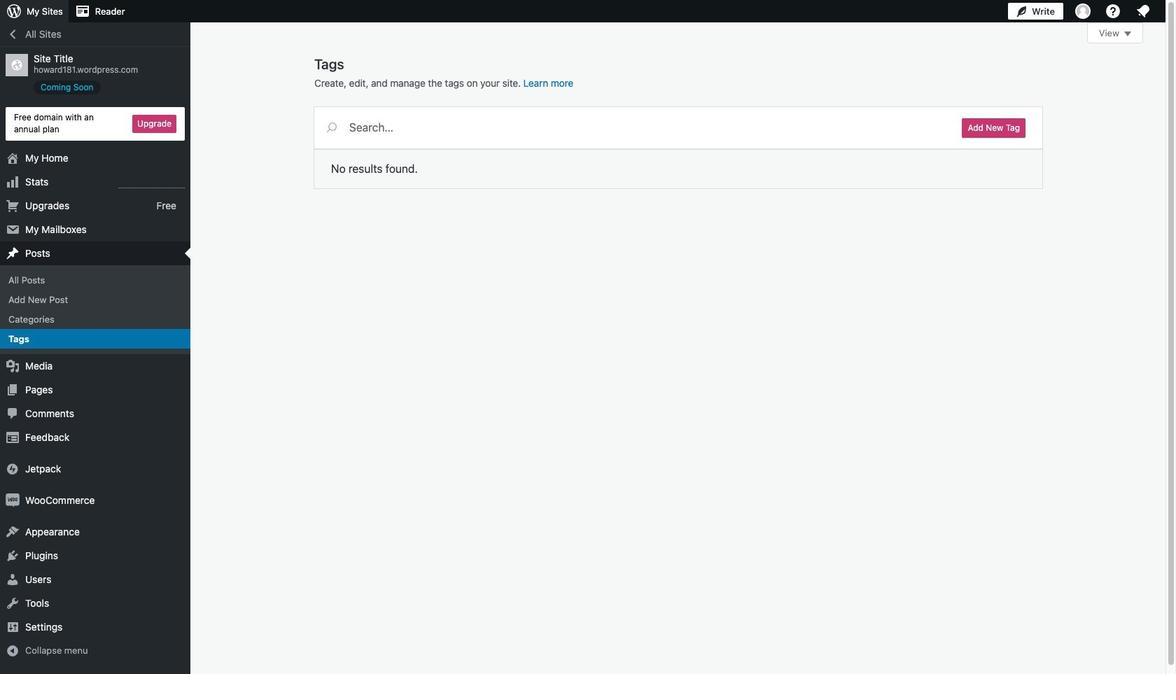 Task type: locate. For each thing, give the bounding box(es) containing it.
1 img image from the top
[[6, 463, 20, 477]]

None search field
[[314, 107, 946, 148]]

2 img image from the top
[[6, 494, 20, 508]]

0 vertical spatial img image
[[6, 463, 20, 477]]

highest hourly views 0 image
[[118, 179, 185, 188]]

my profile image
[[1076, 4, 1091, 19]]

closed image
[[1125, 32, 1132, 36]]

1 vertical spatial img image
[[6, 494, 20, 508]]

img image
[[6, 463, 20, 477], [6, 494, 20, 508]]

main content
[[314, 22, 1144, 188]]

Search search field
[[350, 107, 946, 148]]



Task type: describe. For each thing, give the bounding box(es) containing it.
help image
[[1105, 3, 1122, 20]]

open search image
[[314, 119, 350, 136]]

manage your notifications image
[[1135, 3, 1152, 20]]



Task type: vqa. For each thing, say whether or not it's contained in the screenshot.
Upgrade button
no



